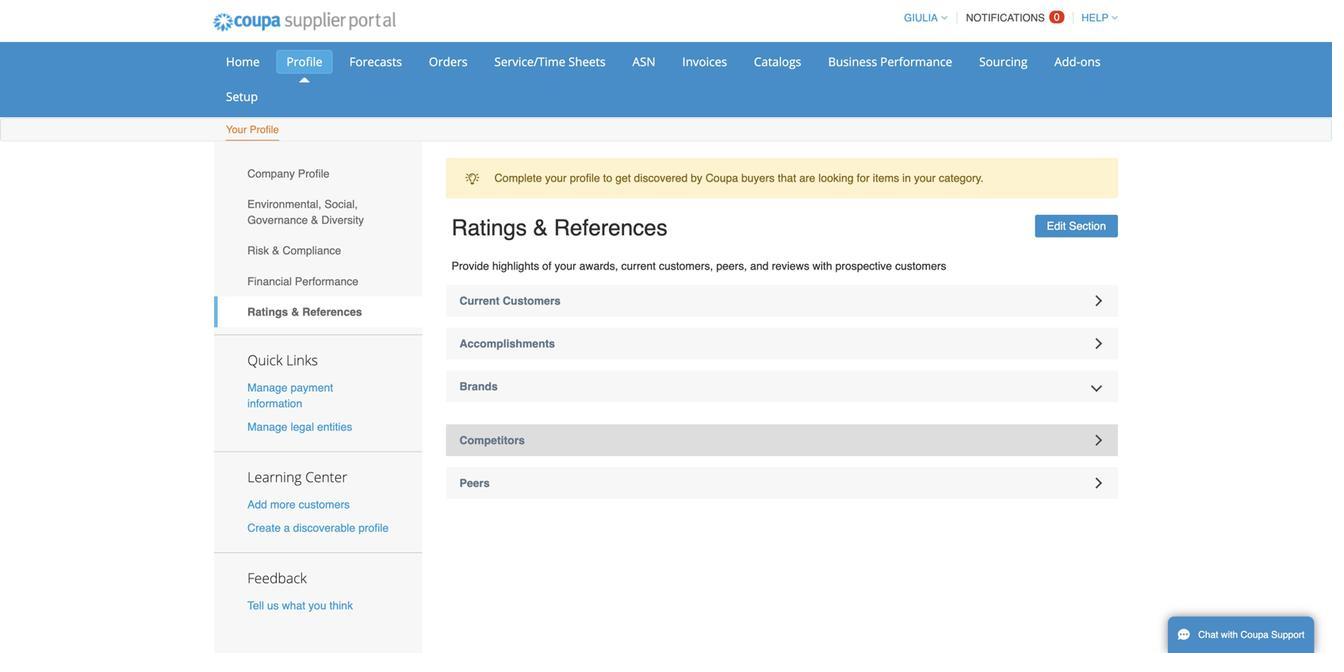 Task type: describe. For each thing, give the bounding box(es) containing it.
more
[[270, 498, 296, 511]]

& inside environmental, social, governance & diversity
[[311, 214, 318, 226]]

risk
[[247, 244, 269, 257]]

learning
[[247, 468, 302, 486]]

items
[[873, 172, 899, 185]]

you
[[308, 599, 326, 612]]

current
[[621, 260, 656, 272]]

business
[[828, 54, 877, 70]]

chat with coupa support
[[1198, 630, 1305, 641]]

chat
[[1198, 630, 1218, 641]]

add-ons link
[[1044, 50, 1111, 74]]

prospective
[[835, 260, 892, 272]]

your profile link
[[225, 120, 280, 141]]

awards,
[[579, 260, 618, 272]]

complete
[[494, 172, 542, 185]]

orders
[[429, 54, 467, 70]]

to
[[603, 172, 612, 185]]

highlights
[[492, 260, 539, 272]]

financial
[[247, 275, 292, 288]]

your profile
[[226, 124, 279, 136]]

home link
[[216, 50, 270, 74]]

manage payment information
[[247, 381, 333, 410]]

risk & compliance link
[[214, 235, 422, 266]]

your right in
[[914, 172, 936, 185]]

that
[[778, 172, 796, 185]]

support
[[1271, 630, 1305, 641]]

brands button
[[446, 371, 1118, 402]]

0 vertical spatial with
[[812, 260, 832, 272]]

current customers button
[[446, 285, 1118, 317]]

asn link
[[622, 50, 666, 74]]

0 vertical spatial ratings & references
[[452, 215, 667, 241]]

peers button
[[446, 467, 1118, 499]]

provide highlights of your awards, current customers, peers, and reviews with prospective customers
[[452, 260, 946, 272]]

tell us what you think button
[[247, 598, 353, 613]]

in
[[902, 172, 911, 185]]

create
[[247, 522, 281, 534]]

create a discoverable profile link
[[247, 522, 389, 534]]

catalogs
[[754, 54, 801, 70]]

accomplishments button
[[446, 328, 1118, 360]]

coupa inside button
[[1241, 630, 1269, 641]]

business performance
[[828, 54, 952, 70]]

and
[[750, 260, 769, 272]]

sourcing
[[979, 54, 1028, 70]]

invoices
[[682, 54, 727, 70]]

payment
[[291, 381, 333, 394]]

with inside the chat with coupa support button
[[1221, 630, 1238, 641]]

business performance link
[[818, 50, 963, 74]]

information
[[247, 397, 302, 410]]

setup link
[[216, 85, 268, 109]]

quick
[[247, 351, 283, 370]]

manage for manage legal entities
[[247, 421, 287, 433]]

accomplishments
[[459, 337, 555, 350]]

ons
[[1080, 54, 1100, 70]]

social,
[[324, 198, 358, 210]]

manage payment information link
[[247, 381, 333, 410]]

get
[[615, 172, 631, 185]]

service/time sheets link
[[484, 50, 616, 74]]

sourcing link
[[969, 50, 1038, 74]]

1 horizontal spatial customers
[[895, 260, 946, 272]]

financial performance
[[247, 275, 358, 288]]

coupa inside alert
[[705, 172, 738, 185]]

chat with coupa support button
[[1168, 617, 1314, 653]]

brands
[[459, 380, 498, 393]]

complete your profile to get discovered by coupa buyers that are looking for items in your category. alert
[[446, 158, 1118, 198]]

company
[[247, 167, 295, 180]]

notifications 0
[[966, 11, 1060, 24]]

your right of
[[555, 260, 576, 272]]

diversity
[[321, 214, 364, 226]]

add-
[[1054, 54, 1080, 70]]

0
[[1054, 11, 1060, 23]]

feedback
[[247, 569, 307, 587]]

performance for business performance
[[880, 54, 952, 70]]

customers
[[503, 295, 561, 307]]

are
[[799, 172, 815, 185]]

invoices link
[[672, 50, 737, 74]]

create a discoverable profile
[[247, 522, 389, 534]]

tell us what you think
[[247, 599, 353, 612]]

learning center
[[247, 468, 347, 486]]

forecasts
[[349, 54, 402, 70]]

home
[[226, 54, 260, 70]]

giulia link
[[897, 12, 947, 24]]



Task type: locate. For each thing, give the bounding box(es) containing it.
coupa left support
[[1241, 630, 1269, 641]]

0 vertical spatial ratings
[[452, 215, 527, 241]]

buyers
[[741, 172, 775, 185]]

your right complete
[[545, 172, 567, 185]]

0 horizontal spatial performance
[[295, 275, 358, 288]]

customers
[[895, 260, 946, 272], [299, 498, 350, 511]]

navigation
[[897, 2, 1118, 33]]

profile right discoverable at the bottom of page
[[358, 522, 389, 534]]

0 vertical spatial customers
[[895, 260, 946, 272]]

governance
[[247, 214, 308, 226]]

think
[[329, 599, 353, 612]]

& right risk
[[272, 244, 279, 257]]

financial performance link
[[214, 266, 422, 297]]

1 horizontal spatial references
[[554, 215, 667, 241]]

provide
[[452, 260, 489, 272]]

performance for financial performance
[[295, 275, 358, 288]]

add
[[247, 498, 267, 511]]

0 vertical spatial profile
[[287, 54, 322, 70]]

links
[[286, 351, 318, 370]]

us
[[267, 599, 279, 612]]

competitors heading
[[446, 425, 1118, 456]]

profile inside alert
[[570, 172, 600, 185]]

profile for company profile
[[298, 167, 329, 180]]

1 vertical spatial customers
[[299, 498, 350, 511]]

0 vertical spatial coupa
[[705, 172, 738, 185]]

1 vertical spatial ratings & references
[[247, 306, 362, 318]]

& down financial performance
[[291, 306, 299, 318]]

center
[[305, 468, 347, 486]]

coupa right by
[[705, 172, 738, 185]]

performance down risk & compliance link
[[295, 275, 358, 288]]

1 horizontal spatial performance
[[880, 54, 952, 70]]

orders link
[[419, 50, 478, 74]]

manage
[[247, 381, 287, 394], [247, 421, 287, 433]]

0 vertical spatial performance
[[880, 54, 952, 70]]

with right reviews
[[812, 260, 832, 272]]

profile for your profile
[[250, 124, 279, 136]]

& left the diversity at the left top of the page
[[311, 214, 318, 226]]

profile right 'your'
[[250, 124, 279, 136]]

your
[[226, 124, 247, 136]]

by
[[691, 172, 702, 185]]

ratings up provide
[[452, 215, 527, 241]]

peers heading
[[446, 467, 1118, 499]]

with right chat
[[1221, 630, 1238, 641]]

section
[[1069, 220, 1106, 232]]

notifications
[[966, 12, 1045, 24]]

customers up discoverable at the bottom of page
[[299, 498, 350, 511]]

performance inside "link"
[[880, 54, 952, 70]]

edit section link
[[1035, 215, 1118, 237]]

profile
[[287, 54, 322, 70], [250, 124, 279, 136], [298, 167, 329, 180]]

accomplishments heading
[[446, 328, 1118, 360]]

&
[[311, 214, 318, 226], [533, 215, 548, 241], [272, 244, 279, 257], [291, 306, 299, 318]]

quick links
[[247, 351, 318, 370]]

0 horizontal spatial ratings
[[247, 306, 288, 318]]

entities
[[317, 421, 352, 433]]

& up of
[[533, 215, 548, 241]]

discoverable
[[293, 522, 355, 534]]

category.
[[939, 172, 984, 185]]

0 vertical spatial references
[[554, 215, 667, 241]]

service/time
[[494, 54, 565, 70]]

profile inside your profile link
[[250, 124, 279, 136]]

0 horizontal spatial ratings & references
[[247, 306, 362, 318]]

0 vertical spatial manage
[[247, 381, 287, 394]]

1 manage from the top
[[247, 381, 287, 394]]

ratings & references
[[452, 215, 667, 241], [247, 306, 362, 318]]

profile inside company profile 'link'
[[298, 167, 329, 180]]

manage for manage payment information
[[247, 381, 287, 394]]

0 horizontal spatial customers
[[299, 498, 350, 511]]

tell
[[247, 599, 264, 612]]

profile inside profile link
[[287, 54, 322, 70]]

company profile link
[[214, 158, 422, 189]]

edit
[[1047, 220, 1066, 232]]

ratings & references up of
[[452, 215, 667, 241]]

forecasts link
[[339, 50, 412, 74]]

coupa supplier portal image
[[202, 2, 406, 42]]

2 manage from the top
[[247, 421, 287, 433]]

profile down coupa supplier portal image
[[287, 54, 322, 70]]

ratings & references link
[[214, 297, 422, 327]]

current
[[459, 295, 500, 307]]

coupa
[[705, 172, 738, 185], [1241, 630, 1269, 641]]

1 vertical spatial profile
[[250, 124, 279, 136]]

your
[[545, 172, 567, 185], [914, 172, 936, 185], [555, 260, 576, 272]]

1 vertical spatial with
[[1221, 630, 1238, 641]]

legal
[[291, 421, 314, 433]]

performance
[[880, 54, 952, 70], [295, 275, 358, 288]]

manage up information at the left of page
[[247, 381, 287, 394]]

ratings
[[452, 215, 527, 241], [247, 306, 288, 318]]

discovered
[[634, 172, 688, 185]]

manage inside manage payment information
[[247, 381, 287, 394]]

ratings & references down financial performance
[[247, 306, 362, 318]]

profile left to at the top left of page
[[570, 172, 600, 185]]

1 vertical spatial performance
[[295, 275, 358, 288]]

sheets
[[568, 54, 606, 70]]

1 horizontal spatial with
[[1221, 630, 1238, 641]]

2 vertical spatial profile
[[298, 167, 329, 180]]

customers,
[[659, 260, 713, 272]]

looking
[[818, 172, 854, 185]]

performance down giulia at the top
[[880, 54, 952, 70]]

what
[[282, 599, 305, 612]]

1 horizontal spatial profile
[[570, 172, 600, 185]]

asn
[[632, 54, 655, 70]]

0 horizontal spatial coupa
[[705, 172, 738, 185]]

edit section
[[1047, 220, 1106, 232]]

company profile
[[247, 167, 329, 180]]

customers right prospective
[[895, 260, 946, 272]]

1 horizontal spatial ratings
[[452, 215, 527, 241]]

0 horizontal spatial profile
[[358, 522, 389, 534]]

1 vertical spatial ratings
[[247, 306, 288, 318]]

reviews
[[772, 260, 809, 272]]

add more customers link
[[247, 498, 350, 511]]

manage legal entities
[[247, 421, 352, 433]]

0 horizontal spatial references
[[302, 306, 362, 318]]

manage down information at the left of page
[[247, 421, 287, 433]]

ratings down financial on the top of the page
[[247, 306, 288, 318]]

of
[[542, 260, 551, 272]]

0 vertical spatial profile
[[570, 172, 600, 185]]

competitors button
[[446, 425, 1118, 456]]

brands heading
[[446, 371, 1118, 402]]

giulia
[[904, 12, 938, 24]]

profile up environmental, social, governance & diversity link
[[298, 167, 329, 180]]

navigation containing notifications 0
[[897, 2, 1118, 33]]

service/time sheets
[[494, 54, 606, 70]]

help link
[[1074, 12, 1118, 24]]

a
[[284, 522, 290, 534]]

1 vertical spatial references
[[302, 306, 362, 318]]

0 horizontal spatial with
[[812, 260, 832, 272]]

1 horizontal spatial coupa
[[1241, 630, 1269, 641]]

1 vertical spatial profile
[[358, 522, 389, 534]]

references up awards, at the left top
[[554, 215, 667, 241]]

help
[[1081, 12, 1108, 24]]

compliance
[[283, 244, 341, 257]]

current customers heading
[[446, 285, 1118, 317]]

for
[[857, 172, 870, 185]]

peers,
[[716, 260, 747, 272]]

setup
[[226, 88, 258, 105]]

references down financial performance link
[[302, 306, 362, 318]]

1 vertical spatial coupa
[[1241, 630, 1269, 641]]

profile link
[[276, 50, 333, 74]]

add more customers
[[247, 498, 350, 511]]

1 horizontal spatial ratings & references
[[452, 215, 667, 241]]

1 vertical spatial manage
[[247, 421, 287, 433]]

with
[[812, 260, 832, 272], [1221, 630, 1238, 641]]

environmental, social, governance & diversity
[[247, 198, 364, 226]]



Task type: vqa. For each thing, say whether or not it's contained in the screenshot.
The Learning Center
yes



